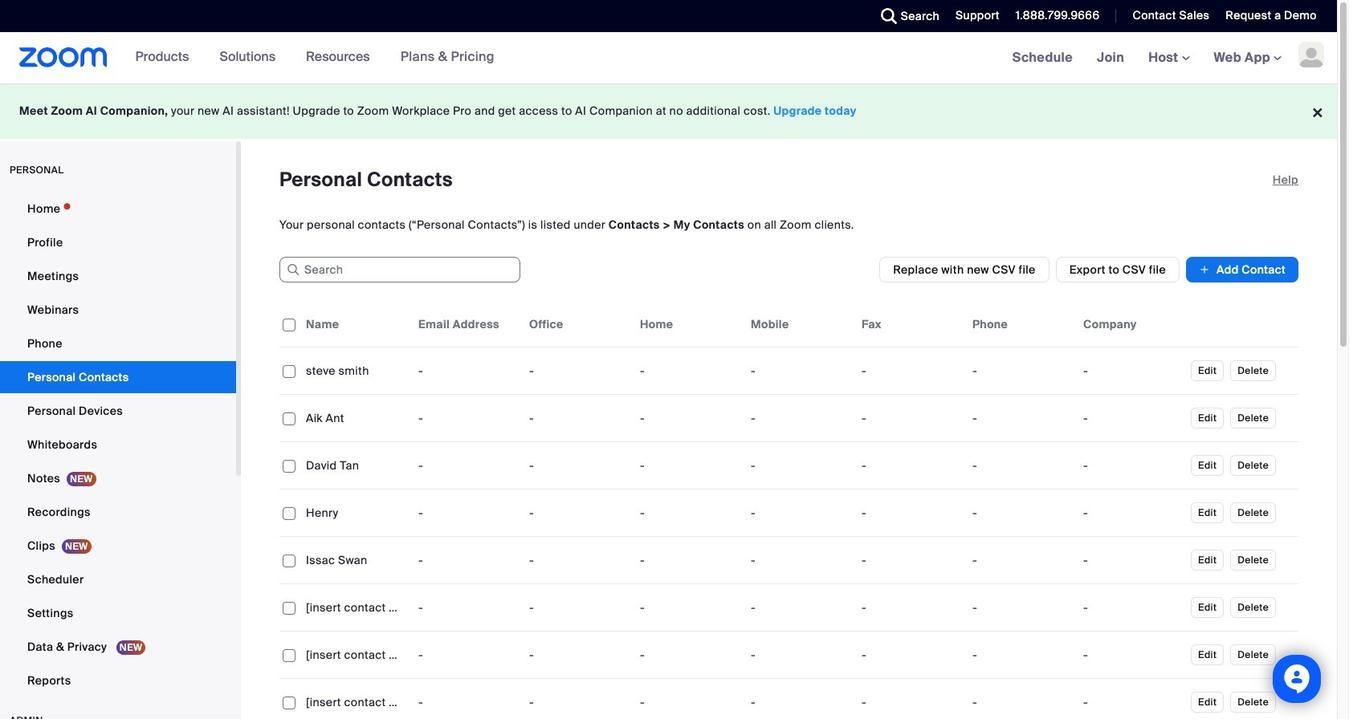 Task type: locate. For each thing, give the bounding box(es) containing it.
application
[[280, 302, 1311, 720]]

zoom logo image
[[19, 47, 107, 67]]

cell
[[967, 355, 1077, 387], [1077, 355, 1188, 387], [967, 403, 1077, 435], [1077, 403, 1188, 435], [967, 450, 1077, 482], [1077, 450, 1188, 482], [967, 497, 1077, 529], [1077, 497, 1188, 529], [967, 545, 1077, 577], [1077, 545, 1188, 577], [967, 592, 1077, 624], [1077, 592, 1188, 624], [967, 640, 1077, 672], [1077, 640, 1188, 672]]

banner
[[0, 32, 1338, 84]]

footer
[[0, 84, 1338, 139]]

meetings navigation
[[1001, 32, 1338, 84]]



Task type: describe. For each thing, give the bounding box(es) containing it.
personal menu menu
[[0, 193, 236, 699]]

product information navigation
[[107, 32, 507, 84]]

Search Contacts Input text field
[[280, 257, 521, 283]]

add image
[[1200, 262, 1211, 278]]

profile picture image
[[1299, 42, 1325, 67]]



